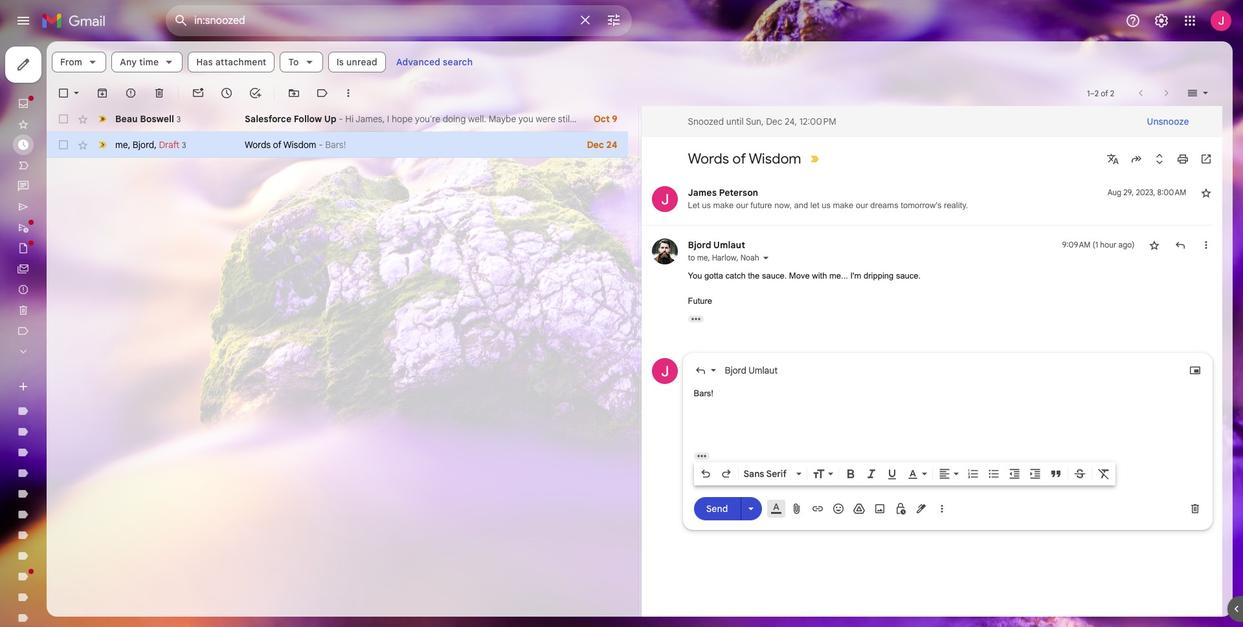 Task type: locate. For each thing, give the bounding box(es) containing it.
0 vertical spatial me
[[115, 139, 128, 151]]

1 2 from the left
[[1095, 88, 1099, 98]]

type of response image
[[694, 364, 707, 377]]

2 sauce. from the left
[[896, 271, 921, 281]]

labels image
[[316, 87, 329, 100]]

make
[[713, 201, 734, 210], [833, 201, 853, 210]]

row containing beau boswell
[[47, 106, 628, 132]]

1 vertical spatial bars!
[[694, 389, 713, 398]]

0 vertical spatial bjord umlaut
[[688, 240, 745, 251]]

0 horizontal spatial of
[[273, 139, 282, 151]]

dec
[[766, 116, 782, 128], [587, 139, 604, 151]]

insert link ‪(⌘k)‬ image
[[811, 503, 824, 516]]

1
[[1087, 88, 1090, 98]]

3 right draft
[[182, 140, 186, 150]]

bjord up to
[[688, 240, 711, 251]]

list
[[641, 174, 1217, 541]]

bjord
[[133, 139, 154, 151], [688, 240, 711, 251], [725, 365, 746, 376]]

0 vertical spatial -
[[339, 113, 343, 125]]

gotta
[[704, 271, 723, 281]]

strikethrough ‪(⌘⇧x)‬ image
[[1073, 468, 1086, 481]]

not starred image
[[1199, 186, 1212, 199], [1148, 239, 1160, 252]]

(1
[[1093, 240, 1098, 250]]

0 horizontal spatial not starred image
[[1148, 239, 1160, 252]]

is
[[336, 56, 344, 68]]

None checkbox
[[57, 113, 70, 126], [57, 139, 70, 151], [57, 113, 70, 126], [57, 139, 70, 151]]

1 vertical spatial dec
[[587, 139, 604, 151]]

umlaut
[[713, 240, 745, 251], [748, 365, 778, 376]]

us
[[702, 201, 711, 210], [822, 201, 831, 210]]

1 horizontal spatial sauce.
[[896, 271, 921, 281]]

snoozed
[[688, 116, 724, 128]]

0 horizontal spatial umlaut
[[713, 240, 745, 251]]

3
[[177, 114, 181, 124], [182, 140, 186, 150]]

1 row from the top
[[47, 106, 628, 132]]

to
[[688, 253, 695, 263]]

of for words of wisdom
[[732, 150, 746, 168]]

9:09 am
[[1062, 240, 1091, 250]]

me right to
[[697, 253, 708, 263]]

1 vertical spatial -
[[319, 139, 323, 151]]

row
[[47, 106, 628, 132], [47, 132, 628, 158]]

0 vertical spatial not starred checkbox
[[1199, 186, 1212, 199]]

dec 24
[[587, 139, 617, 151]]

not starred checkbox right 8:00 am
[[1199, 186, 1212, 199]]

0 vertical spatial umlaut
[[713, 240, 745, 251]]

me
[[115, 139, 128, 151], [697, 253, 708, 263]]

2 make from the left
[[833, 201, 853, 210]]

future
[[751, 201, 772, 210]]

words inside row
[[245, 139, 271, 151]]

our down "peterson"
[[736, 201, 748, 210]]

of right –
[[1101, 88, 1108, 98]]

0 horizontal spatial -
[[319, 139, 323, 151]]

our left dreams
[[856, 201, 868, 210]]

1 horizontal spatial of
[[732, 150, 746, 168]]

us right let
[[822, 201, 831, 210]]

from
[[60, 56, 82, 68]]

has attachment button
[[188, 52, 275, 73]]

3 right boswell
[[177, 114, 181, 124]]

0 horizontal spatial dec
[[587, 139, 604, 151]]

0 horizontal spatial bjord
[[133, 139, 154, 151]]

0 horizontal spatial sauce.
[[762, 271, 787, 281]]

-
[[339, 113, 343, 125], [319, 139, 323, 151]]

follow
[[294, 113, 322, 125]]

now,
[[774, 201, 792, 210]]

search
[[443, 56, 473, 68]]

of
[[1101, 88, 1108, 98], [273, 139, 282, 151], [732, 150, 746, 168]]

1 vertical spatial me
[[697, 253, 708, 263]]

make right let
[[833, 201, 853, 210]]

0 vertical spatial not starred image
[[1199, 186, 1212, 199]]

0 horizontal spatial our
[[736, 201, 748, 210]]

1 horizontal spatial our
[[856, 201, 868, 210]]

not starred checkbox right ago)
[[1148, 239, 1160, 252]]

of down salesforce
[[273, 139, 282, 151]]

3 inside me , bjord , draft 3
[[182, 140, 186, 150]]

bars!
[[325, 139, 346, 151], [694, 389, 713, 398]]

None checkbox
[[57, 87, 70, 100]]

umlaut up harlow on the top right of page
[[713, 240, 745, 251]]

settings image
[[1154, 13, 1169, 28]]

2 horizontal spatial bjord
[[725, 365, 746, 376]]

9:09 am (1 hour ago) cell
[[1062, 239, 1135, 252]]

words down salesforce
[[245, 139, 271, 151]]

insert photo image
[[873, 503, 886, 516]]

1 horizontal spatial us
[[822, 201, 831, 210]]

wisdom down snoozed until sun, dec 24, 12:00 pm
[[749, 150, 801, 168]]

1 horizontal spatial me
[[697, 253, 708, 263]]

insert signature image
[[914, 503, 927, 516]]

bjord umlaut up to me , harlow , noah
[[688, 240, 745, 251]]

0 horizontal spatial wisdom
[[283, 139, 316, 151]]

umlaut right type of response image
[[748, 365, 778, 376]]

None search field
[[166, 5, 632, 36]]

1 horizontal spatial wisdom
[[749, 150, 801, 168]]

not starred image right 8:00 am
[[1199, 186, 1212, 199]]

move to image
[[287, 87, 300, 100]]

1 horizontal spatial not starred checkbox
[[1199, 186, 1212, 199]]

0 horizontal spatial 3
[[177, 114, 181, 124]]

italic ‪(⌘i)‬ image
[[865, 468, 878, 481]]

1 – 2 of 2
[[1087, 88, 1114, 98]]

aug 29, 2023, 8:00 am cell
[[1108, 186, 1186, 199]]

of for words of wisdom - bars!
[[273, 139, 282, 151]]

1 horizontal spatial 2
[[1110, 88, 1114, 98]]

1 our from the left
[[736, 201, 748, 210]]

0 vertical spatial bars!
[[325, 139, 346, 151]]

9:09 am (1 hour ago)
[[1062, 240, 1135, 250]]

bars! down up
[[325, 139, 346, 151]]

bjord umlaut
[[688, 240, 745, 251], [725, 365, 778, 376]]

0 horizontal spatial make
[[713, 201, 734, 210]]

0 horizontal spatial words
[[245, 139, 271, 151]]

attachment
[[215, 56, 266, 68]]

2 vertical spatial bjord
[[725, 365, 746, 376]]

, left harlow on the top right of page
[[708, 253, 710, 263]]

me down 'beau'
[[115, 139, 128, 151]]

more options image
[[938, 503, 946, 516]]

–
[[1090, 88, 1095, 98]]

2 horizontal spatial of
[[1101, 88, 1108, 98]]

show trimmed content image
[[694, 453, 709, 460]]

hour
[[1100, 240, 1116, 250]]

attach files image
[[790, 503, 803, 516]]

, left noah
[[736, 253, 738, 263]]

12:00 pm
[[799, 116, 836, 128]]

1 vertical spatial not starred image
[[1148, 239, 1160, 252]]

dripping
[[864, 271, 894, 281]]

1 horizontal spatial not starred image
[[1199, 186, 1212, 199]]

send
[[706, 504, 728, 515]]

1 make from the left
[[713, 201, 734, 210]]

sauce.
[[762, 271, 787, 281], [896, 271, 921, 281]]

peterson
[[719, 187, 758, 199]]

- right up
[[339, 113, 343, 125]]

0 horizontal spatial us
[[702, 201, 711, 210]]

row down more "icon"
[[47, 106, 628, 132]]

Message Body text field
[[694, 387, 1201, 442]]

unsnooze
[[1147, 116, 1189, 128]]

1 horizontal spatial 3
[[182, 140, 186, 150]]

search mail image
[[170, 9, 193, 32]]

2 our from the left
[[856, 201, 868, 210]]

2 right –
[[1110, 88, 1114, 98]]

,
[[128, 139, 130, 151], [154, 139, 157, 151], [708, 253, 710, 263], [736, 253, 738, 263]]

bjord right type of response image
[[725, 365, 746, 376]]

wisdom down salesforce follow up -
[[283, 139, 316, 151]]

0 vertical spatial 3
[[177, 114, 181, 124]]

advanced
[[396, 56, 440, 68]]

0 vertical spatial dec
[[766, 116, 782, 128]]

navigation
[[0, 41, 155, 628]]

Search mail text field
[[194, 14, 570, 27]]

of up "peterson"
[[732, 150, 746, 168]]

dec left 24
[[587, 139, 604, 151]]

- down follow
[[319, 139, 323, 151]]

2 right 1
[[1095, 88, 1099, 98]]

none checkbox inside words of wisdom main content
[[57, 87, 70, 100]]

1 horizontal spatial words
[[688, 150, 729, 168]]

support image
[[1125, 13, 1141, 28]]

bjord left draft
[[133, 139, 154, 151]]

words of wisdom - bars!
[[245, 139, 346, 151]]

29,
[[1123, 188, 1134, 197]]

us right let on the right of the page
[[702, 201, 711, 210]]

snoozed until sun, dec 24, 12:00 pm
[[688, 116, 836, 128]]

1 horizontal spatial -
[[339, 113, 343, 125]]

dec left 24,
[[766, 116, 782, 128]]

toggle confidential mode image
[[894, 503, 907, 516]]

Not starred checkbox
[[1199, 186, 1212, 199], [1148, 239, 1160, 252]]

words
[[245, 139, 271, 151], [688, 150, 729, 168]]

1 horizontal spatial bars!
[[694, 389, 713, 398]]

1 vertical spatial 3
[[182, 140, 186, 150]]

let us make our future now, and let us make our dreams tomorrow's reality.
[[688, 201, 968, 210]]

sans serif option
[[741, 468, 793, 481]]

quote ‪(⌘⇧9)‬ image
[[1049, 468, 1062, 481]]

sauce. down the show details image
[[762, 271, 787, 281]]

bars! inside bars! text box
[[694, 389, 713, 398]]

0 horizontal spatial bars!
[[325, 139, 346, 151]]

james
[[688, 187, 717, 199]]

0 horizontal spatial me
[[115, 139, 128, 151]]

1 horizontal spatial bjord
[[688, 240, 711, 251]]

words up james
[[688, 150, 729, 168]]

bjord umlaut right type of response image
[[725, 365, 778, 376]]

you
[[688, 271, 702, 281]]

not starred image right ago)
[[1148, 239, 1160, 252]]

not starred image for 9:09 am (1 hour ago)
[[1148, 239, 1160, 252]]

from button
[[52, 52, 106, 73]]

row down up
[[47, 132, 628, 158]]

2
[[1095, 88, 1099, 98], [1110, 88, 1114, 98]]

1 vertical spatial bjord
[[688, 240, 711, 251]]

aug
[[1108, 188, 1121, 197]]

1 vertical spatial not starred checkbox
[[1148, 239, 1160, 252]]

1 sauce. from the left
[[762, 271, 787, 281]]

bars! down type of response image
[[694, 389, 713, 398]]

0 horizontal spatial not starred checkbox
[[1148, 239, 1160, 252]]

list containing james peterson
[[641, 174, 1217, 541]]

list inside words of wisdom main content
[[641, 174, 1217, 541]]

1 horizontal spatial make
[[833, 201, 853, 210]]

numbered list ‪(⌘⇧7)‬ image
[[966, 468, 979, 481]]

0 horizontal spatial 2
[[1095, 88, 1099, 98]]

noah
[[740, 253, 759, 263]]

our
[[736, 201, 748, 210], [856, 201, 868, 210]]

2 row from the top
[[47, 132, 628, 158]]

sauce. right the dripping
[[896, 271, 921, 281]]

- for salesforce follow up
[[339, 113, 343, 125]]

james peterson
[[688, 187, 758, 199]]

wisdom
[[283, 139, 316, 151], [749, 150, 801, 168]]

make down james peterson
[[713, 201, 734, 210]]

1 horizontal spatial umlaut
[[748, 365, 778, 376]]

ago)
[[1118, 240, 1135, 250]]

and
[[794, 201, 808, 210]]



Task type: vqa. For each thing, say whether or not it's contained in the screenshot.
2 to the right
yes



Task type: describe. For each thing, give the bounding box(es) containing it.
words for words of wisdom
[[688, 150, 729, 168]]

with
[[812, 271, 827, 281]]

to me , harlow , noah
[[688, 253, 759, 263]]

salesforce
[[245, 113, 291, 125]]

advanced search
[[396, 56, 473, 68]]

dec inside row
[[587, 139, 604, 151]]

3 inside beau boswell 3
[[177, 114, 181, 124]]

sans serif
[[744, 468, 786, 480]]

to
[[288, 56, 299, 68]]

insert files using drive image
[[852, 503, 865, 516]]

2 us from the left
[[822, 201, 831, 210]]

1 vertical spatial umlaut
[[748, 365, 778, 376]]

unsnooze button
[[1137, 110, 1199, 133]]

move
[[789, 271, 810, 281]]

me inside list
[[697, 253, 708, 263]]

words for words of wisdom - bars!
[[245, 139, 271, 151]]

sans
[[744, 468, 764, 480]]

24
[[606, 139, 617, 151]]

tomorrow's
[[901, 201, 942, 210]]

show details image
[[762, 254, 770, 262]]

archive image
[[96, 87, 109, 100]]

you gotta catch the sauce. move with me... i'm dripping sauce.
[[688, 271, 921, 281]]

oct
[[593, 113, 610, 125]]

- for words of wisdom
[[319, 139, 323, 151]]

boswell
[[140, 113, 174, 125]]

formatting options toolbar
[[694, 463, 1115, 486]]

show trimmed content image
[[688, 316, 703, 323]]

more send options image
[[744, 503, 757, 516]]

underline ‪(⌘u)‬ image
[[885, 468, 898, 481]]

not starred checkbox for ago)
[[1148, 239, 1160, 252]]

2023,
[[1136, 188, 1155, 197]]

serif
[[766, 468, 786, 480]]

up
[[324, 113, 336, 125]]

oct 9
[[593, 113, 617, 125]]

redo ‪(⌘y)‬ image
[[720, 468, 733, 481]]

beau
[[115, 113, 138, 125]]

words of wisdom main content
[[47, 41, 1233, 618]]

reality.
[[944, 201, 968, 210]]

dreams
[[870, 201, 898, 210]]

me...
[[829, 271, 848, 281]]

the
[[748, 271, 760, 281]]

draft
[[159, 139, 179, 151]]

9
[[612, 113, 617, 125]]

remove formatting ‪(⌘\)‬ image
[[1097, 468, 1110, 481]]

snooze image
[[220, 87, 233, 100]]

let
[[688, 201, 700, 210]]

bold ‪(⌘b)‬ image
[[844, 468, 857, 481]]

advanced search button
[[391, 50, 478, 74]]

toggle split pane mode image
[[1186, 87, 1199, 100]]

unread
[[346, 56, 377, 68]]

future
[[688, 297, 712, 306]]

2 2 from the left
[[1110, 88, 1114, 98]]

more image
[[342, 87, 355, 100]]

24,
[[785, 116, 797, 128]]

indent more ‪(⌘])‬ image
[[1028, 468, 1041, 481]]

0 vertical spatial bjord
[[133, 139, 154, 151]]

insert emoji ‪(⌘⇧2)‬ image
[[832, 503, 845, 516]]

salesforce follow up -
[[245, 113, 345, 125]]

aug 29, 2023, 8:00 am
[[1108, 188, 1186, 197]]

bulleted list ‪(⌘⇧8)‬ image
[[987, 468, 1000, 481]]

1 us from the left
[[702, 201, 711, 210]]

send button
[[694, 498, 740, 521]]

let
[[810, 201, 819, 210]]

has
[[196, 56, 213, 68]]

add to tasks image
[[249, 87, 262, 100]]

8:00 am
[[1157, 188, 1186, 197]]

clear search image
[[572, 7, 598, 33]]

wisdom for words of wisdom
[[749, 150, 801, 168]]

until
[[726, 116, 744, 128]]

, left draft
[[154, 139, 157, 151]]

report spam image
[[124, 87, 137, 100]]

any time button
[[111, 52, 183, 73]]

not starred image for aug 29, 2023, 8:00 am
[[1199, 186, 1212, 199]]

not starred checkbox for 8:00 am
[[1199, 186, 1212, 199]]

row containing me
[[47, 132, 628, 158]]

to button
[[280, 52, 323, 73]]

words of wisdom
[[688, 150, 801, 168]]

harlow
[[712, 253, 736, 263]]

delete image
[[153, 87, 166, 100]]

is unread
[[336, 56, 377, 68]]

, down 'beau'
[[128, 139, 130, 151]]

i'm
[[850, 271, 861, 281]]

has attachment
[[196, 56, 266, 68]]

discard draft ‪(⌘⇧d)‬ image
[[1188, 503, 1201, 516]]

sun,
[[746, 116, 764, 128]]

1 vertical spatial bjord umlaut
[[725, 365, 778, 376]]

undo ‪(⌘z)‬ image
[[699, 468, 712, 481]]

me , bjord , draft 3
[[115, 139, 186, 151]]

catch
[[725, 271, 746, 281]]

main menu image
[[16, 13, 31, 28]]

time
[[139, 56, 159, 68]]

gmail image
[[41, 8, 112, 34]]

any time
[[120, 56, 159, 68]]

indent less ‪(⌘[)‬ image
[[1008, 468, 1021, 481]]

1 horizontal spatial dec
[[766, 116, 782, 128]]

is unread button
[[328, 52, 386, 73]]

wisdom for words of wisdom - bars!
[[283, 139, 316, 151]]

beau boswell 3
[[115, 113, 181, 125]]

advanced search options image
[[601, 7, 627, 33]]

any
[[120, 56, 137, 68]]



